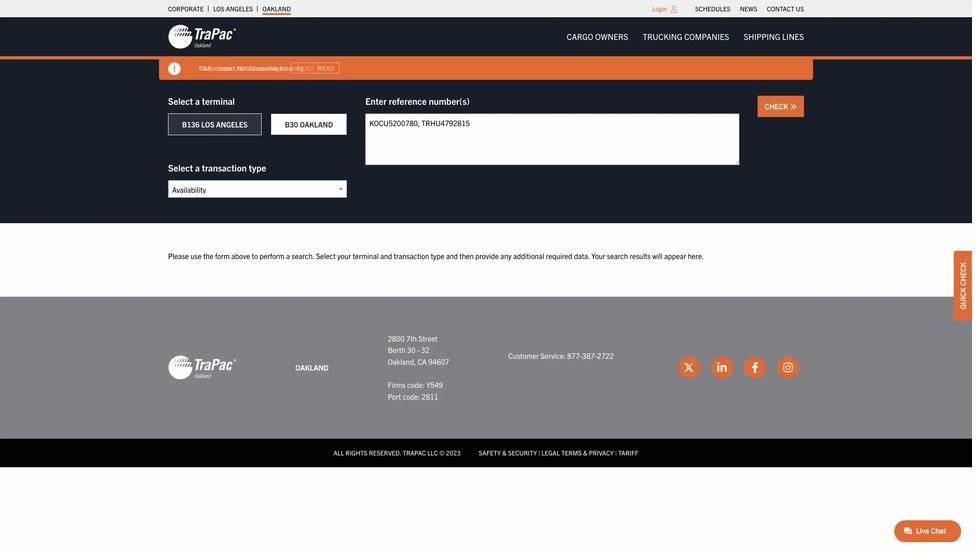 Task type: vqa. For each thing, say whether or not it's contained in the screenshot.
2nd |
yes



Task type: locate. For each thing, give the bounding box(es) containing it.
light image
[[671, 5, 677, 13]]

2 vertical spatial select
[[316, 252, 336, 261]]

1 horizontal spatial read
[[318, 64, 334, 72]]

read link for trapac.com lfd & demurrage
[[292, 63, 318, 74]]

angeles
[[226, 5, 253, 13], [216, 120, 248, 129]]

1 horizontal spatial and
[[446, 252, 458, 261]]

menu bar up shipping in the top right of the page
[[691, 2, 809, 15]]

terminal right your
[[353, 252, 379, 261]]

schedules
[[695, 5, 731, 13]]

94607
[[429, 357, 449, 367]]

terminal
[[202, 95, 235, 107], [353, 252, 379, 261]]

and right your
[[380, 252, 392, 261]]

2 read from the left
[[318, 64, 334, 72]]

type
[[249, 162, 266, 174], [431, 252, 445, 261]]

0 vertical spatial check
[[765, 102, 790, 111]]

angeles left oakland link
[[226, 5, 253, 13]]

footer
[[0, 297, 972, 468]]

- right oak
[[213, 64, 215, 72]]

2023
[[446, 449, 461, 458]]

0 horizontal spatial terminal
[[202, 95, 235, 107]]

footer containing 2800 7th street
[[0, 297, 972, 468]]

1 horizontal spatial transaction
[[394, 252, 429, 261]]

accessible
[[248, 64, 278, 72]]

0 vertical spatial oakland image
[[168, 24, 236, 50]]

shipping lines
[[744, 31, 804, 42]]

1 vertical spatial type
[[431, 252, 445, 261]]

1 vertical spatial -
[[417, 346, 420, 355]]

1 horizontal spatial |
[[615, 449, 617, 458]]

select for select a transaction type
[[168, 162, 193, 174]]

read link right demurrage
[[292, 63, 318, 74]]

service:
[[541, 352, 566, 361]]

owners
[[595, 31, 628, 42]]

reference
[[389, 95, 427, 107]]

check
[[765, 102, 790, 111], [959, 262, 968, 286]]

search.
[[292, 252, 315, 261]]

0 vertical spatial a
[[195, 95, 200, 107]]

387-
[[582, 352, 597, 361]]

0 horizontal spatial |
[[539, 449, 540, 458]]

solid image
[[790, 103, 797, 110]]

tariff link
[[619, 449, 639, 458]]

corporate link
[[168, 2, 204, 15]]

menu bar containing cargo owners
[[560, 28, 812, 46]]

check inside button
[[765, 102, 790, 111]]

number(s)
[[429, 95, 470, 107]]

los right "corporate"
[[213, 5, 225, 13]]

1 read from the left
[[297, 64, 313, 72]]

2811
[[422, 392, 438, 401]]

1 horizontal spatial terminal
[[353, 252, 379, 261]]

2800 7th street berth 30 - 32 oakland, ca 94607
[[388, 334, 449, 367]]

rights
[[346, 449, 368, 458]]

0 vertical spatial angeles
[[226, 5, 253, 13]]

banner containing cargo owners
[[0, 17, 972, 80]]

1 horizontal spatial -
[[417, 346, 420, 355]]

the
[[203, 252, 213, 261]]

0 vertical spatial oakland
[[263, 5, 291, 13]]

read link
[[292, 63, 318, 74], [313, 63, 339, 74]]

y549
[[426, 381, 443, 390]]

customer service: 877-387-2722
[[509, 352, 614, 361]]

and left then on the left of the page
[[446, 252, 458, 261]]

safety
[[479, 449, 501, 458]]

menu bar down light icon
[[560, 28, 812, 46]]

results
[[630, 252, 651, 261]]

0 vertical spatial menu bar
[[691, 2, 809, 15]]

& right lfd
[[246, 64, 250, 72]]

& right "safety"
[[502, 449, 507, 458]]

0 vertical spatial -
[[213, 64, 215, 72]]

b136
[[182, 120, 200, 129]]

1 vertical spatial angeles
[[216, 120, 248, 129]]

tariff
[[619, 449, 639, 458]]

0 vertical spatial terminal
[[202, 95, 235, 107]]

cargo owners
[[567, 31, 628, 42]]

cargo owners link
[[560, 28, 636, 46]]

| left tariff
[[615, 449, 617, 458]]

read right meaning
[[318, 64, 334, 72]]

1 vertical spatial select
[[168, 162, 193, 174]]

1 vertical spatial los
[[201, 120, 214, 129]]

ca
[[418, 357, 427, 367]]

oakland
[[263, 5, 291, 13], [300, 120, 333, 129], [295, 363, 329, 372]]

0 horizontal spatial -
[[213, 64, 215, 72]]

1 horizontal spatial type
[[431, 252, 445, 261]]

1 vertical spatial check
[[959, 262, 968, 286]]

banner
[[0, 17, 972, 80]]

select up b136
[[168, 95, 193, 107]]

trapac.com
[[199, 64, 232, 72]]

& right terms
[[583, 449, 588, 458]]

2 vertical spatial oakland
[[295, 363, 329, 372]]

select for select a terminal
[[168, 95, 193, 107]]

transaction
[[202, 162, 247, 174], [394, 252, 429, 261]]

1 vertical spatial code:
[[403, 392, 420, 401]]

a down b136
[[195, 162, 200, 174]]

import
[[217, 64, 235, 72]]

0 vertical spatial transaction
[[202, 162, 247, 174]]

select down b136
[[168, 162, 193, 174]]

code: up 2811
[[407, 381, 425, 390]]

additional
[[513, 252, 544, 261]]

0 vertical spatial select
[[168, 95, 193, 107]]

1 read link from the left
[[292, 63, 318, 74]]

0 vertical spatial code:
[[407, 381, 425, 390]]

companies
[[684, 31, 729, 42]]

angeles down select a terminal on the top left of page
[[216, 120, 248, 129]]

read right demurrage
[[297, 64, 313, 72]]

data.
[[574, 252, 590, 261]]

los
[[213, 5, 225, 13], [201, 120, 214, 129]]

0 horizontal spatial &
[[246, 64, 250, 72]]

32
[[421, 346, 430, 355]]

1 horizontal spatial check
[[959, 262, 968, 286]]

news
[[740, 5, 758, 13]]

menu bar containing schedules
[[691, 2, 809, 15]]

a left search.
[[286, 252, 290, 261]]

b30
[[285, 120, 298, 129]]

|
[[539, 449, 540, 458], [615, 449, 617, 458]]

2 vertical spatial a
[[286, 252, 290, 261]]

code: right port
[[403, 392, 420, 401]]

0 vertical spatial type
[[249, 162, 266, 174]]

type inside please use the form above to perform a search. select your terminal and transaction type and then provide any additional required data. your search results will appear here. quick check
[[431, 252, 445, 261]]

2 oakland image from the top
[[168, 355, 236, 381]]

select
[[168, 95, 193, 107], [168, 162, 193, 174], [316, 252, 336, 261]]

877-
[[567, 352, 582, 361]]

1 vertical spatial oakland image
[[168, 355, 236, 381]]

select left your
[[316, 252, 336, 261]]

menu bar
[[691, 2, 809, 15], [560, 28, 812, 46]]

oakland inside footer
[[295, 363, 329, 372]]

0 horizontal spatial check
[[765, 102, 790, 111]]

0 horizontal spatial and
[[380, 252, 392, 261]]

los right b136
[[201, 120, 214, 129]]

schedules link
[[695, 2, 731, 15]]

1 vertical spatial oakland
[[300, 120, 333, 129]]

2 read link from the left
[[313, 63, 339, 74]]

code:
[[407, 381, 425, 390], [403, 392, 420, 401]]

login
[[652, 5, 667, 13]]

terminal up b136 los angeles at the left
[[202, 95, 235, 107]]

- right 30 at bottom
[[417, 346, 420, 355]]

oakland image
[[168, 24, 236, 50], [168, 355, 236, 381]]

a up b136
[[195, 95, 200, 107]]

1 vertical spatial menu bar
[[560, 28, 812, 46]]

use
[[191, 252, 202, 261]]

read for trapac.com lfd & demurrage
[[297, 64, 313, 72]]

trucking companies link
[[636, 28, 737, 46]]

0 vertical spatial los
[[213, 5, 225, 13]]

1 vertical spatial transaction
[[394, 252, 429, 261]]

read link for oak - import not accessible meaning
[[313, 63, 339, 74]]

&
[[246, 64, 250, 72], [502, 449, 507, 458], [583, 449, 588, 458]]

1 vertical spatial a
[[195, 162, 200, 174]]

select a terminal
[[168, 95, 235, 107]]

login link
[[652, 5, 667, 13]]

read link right meaning
[[313, 63, 339, 74]]

| left legal
[[539, 449, 540, 458]]

read
[[297, 64, 313, 72], [318, 64, 334, 72]]

form
[[215, 252, 230, 261]]

0 horizontal spatial read
[[297, 64, 313, 72]]

1 vertical spatial terminal
[[353, 252, 379, 261]]



Task type: describe. For each thing, give the bounding box(es) containing it.
firms
[[388, 381, 406, 390]]

all rights reserved. trapac llc © 2023
[[334, 449, 461, 458]]

a for terminal
[[195, 95, 200, 107]]

all
[[334, 449, 344, 458]]

7th
[[406, 334, 417, 343]]

your
[[337, 252, 351, 261]]

0 horizontal spatial transaction
[[202, 162, 247, 174]]

please use the form above to perform a search. select your terminal and transaction type and then provide any additional required data. your search results will appear here. quick check
[[168, 252, 968, 310]]

terms
[[562, 449, 582, 458]]

select inside please use the form above to perform a search. select your terminal and transaction type and then provide any additional required data. your search results will appear here. quick check
[[316, 252, 336, 261]]

privacy
[[589, 449, 614, 458]]

will
[[653, 252, 663, 261]]

demurrage
[[252, 64, 283, 72]]

1 horizontal spatial &
[[502, 449, 507, 458]]

then
[[460, 252, 474, 261]]

legal
[[542, 449, 560, 458]]

not
[[237, 64, 247, 72]]

your
[[592, 252, 606, 261]]

oak - import not accessible meaning
[[199, 64, 304, 72]]

Enter reference number(s) text field
[[365, 114, 740, 165]]

required
[[546, 252, 573, 261]]

quick
[[959, 288, 968, 310]]

angeles inside 'los angeles' link
[[226, 5, 253, 13]]

trapac
[[403, 449, 426, 458]]

berth
[[388, 346, 406, 355]]

trucking
[[643, 31, 683, 42]]

1 | from the left
[[539, 449, 540, 458]]

a inside please use the form above to perform a search. select your terminal and transaction type and then provide any additional required data. your search results will appear here. quick check
[[286, 252, 290, 261]]

2722
[[597, 352, 614, 361]]

1 oakland image from the top
[[168, 24, 236, 50]]

provide
[[476, 252, 499, 261]]

b30 oakland
[[285, 120, 333, 129]]

b136 los angeles
[[182, 120, 248, 129]]

legal terms & privacy link
[[542, 449, 614, 458]]

meaning
[[280, 64, 304, 72]]

any
[[501, 252, 512, 261]]

to
[[252, 252, 258, 261]]

shipping lines link
[[737, 28, 812, 46]]

appear
[[664, 252, 686, 261]]

30
[[407, 346, 416, 355]]

above
[[231, 252, 250, 261]]

here.
[[688, 252, 704, 261]]

us
[[796, 5, 804, 13]]

oakland link
[[263, 2, 291, 15]]

please
[[168, 252, 189, 261]]

solid image
[[168, 63, 181, 75]]

2 horizontal spatial &
[[583, 449, 588, 458]]

los angeles link
[[213, 2, 253, 15]]

trucking companies
[[643, 31, 729, 42]]

reserved.
[[369, 449, 401, 458]]

contact us
[[767, 5, 804, 13]]

enter
[[365, 95, 387, 107]]

lfd
[[233, 64, 245, 72]]

firms code:  y549 port code:  2811
[[388, 381, 443, 401]]

select a transaction type
[[168, 162, 266, 174]]

enter reference number(s)
[[365, 95, 470, 107]]

trapac.com lfd & demurrage
[[199, 64, 283, 72]]

oak
[[199, 64, 212, 72]]

quick check link
[[954, 251, 972, 321]]

safety & security | legal terms & privacy | tariff
[[479, 449, 639, 458]]

2 and from the left
[[446, 252, 458, 261]]

©
[[440, 449, 445, 458]]

2 | from the left
[[615, 449, 617, 458]]

llc
[[428, 449, 438, 458]]

contact us link
[[767, 2, 804, 15]]

0 horizontal spatial type
[[249, 162, 266, 174]]

terminal inside please use the form above to perform a search. select your terminal and transaction type and then provide any additional required data. your search results will appear here. quick check
[[353, 252, 379, 261]]

read for oak - import not accessible meaning
[[318, 64, 334, 72]]

safety & security link
[[479, 449, 537, 458]]

search
[[607, 252, 628, 261]]

- inside 2800 7th street berth 30 - 32 oakland, ca 94607
[[417, 346, 420, 355]]

contact
[[767, 5, 795, 13]]

shipping
[[744, 31, 781, 42]]

cargo
[[567, 31, 593, 42]]

port
[[388, 392, 401, 401]]

check button
[[758, 96, 804, 117]]

- inside banner
[[213, 64, 215, 72]]

oakland,
[[388, 357, 416, 367]]

lines
[[782, 31, 804, 42]]

corporate
[[168, 5, 204, 13]]

1 and from the left
[[380, 252, 392, 261]]

check inside please use the form above to perform a search. select your terminal and transaction type and then provide any additional required data. your search results will appear here. quick check
[[959, 262, 968, 286]]

los angeles
[[213, 5, 253, 13]]

a for transaction
[[195, 162, 200, 174]]

street
[[419, 334, 438, 343]]

transaction inside please use the form above to perform a search. select your terminal and transaction type and then provide any additional required data. your search results will appear here. quick check
[[394, 252, 429, 261]]

2800
[[388, 334, 405, 343]]

security
[[508, 449, 537, 458]]



